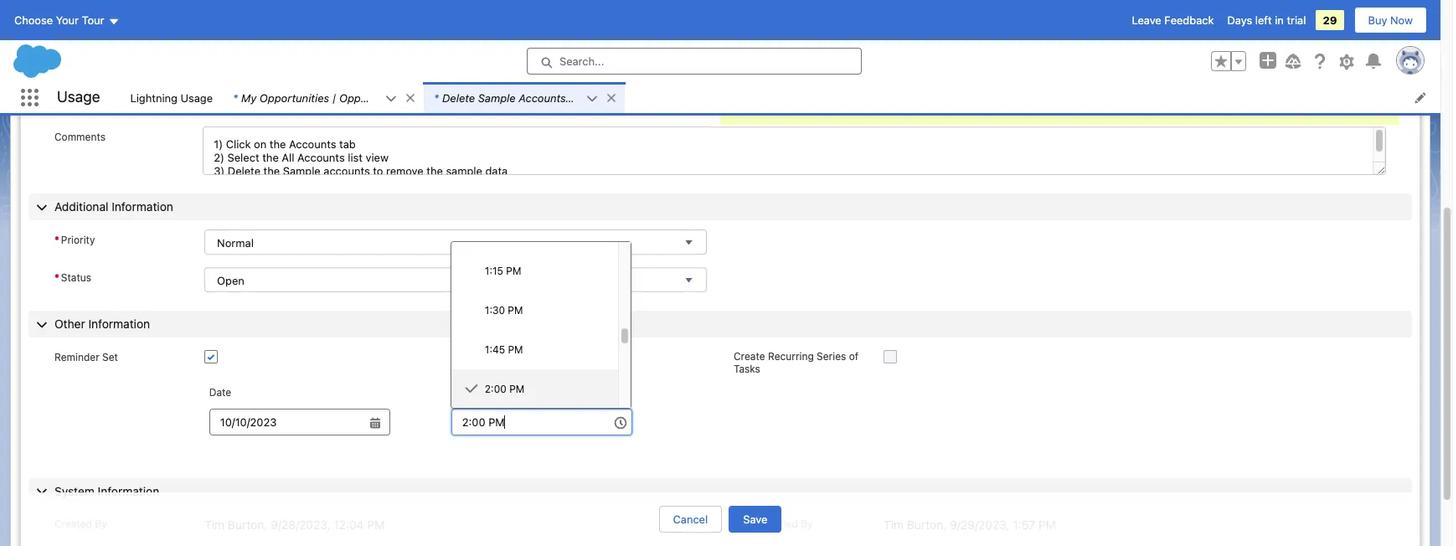 Task type: describe. For each thing, give the bounding box(es) containing it.
lightning usage link
[[120, 82, 223, 113]]

trial
[[1287, 13, 1306, 27]]

Comments text field
[[203, 127, 1386, 175]]

search...
[[560, 54, 604, 68]]

information for other information
[[88, 317, 150, 331]]

comments
[[54, 131, 106, 143]]

leave
[[1132, 13, 1162, 27]]

tasks
[[734, 363, 760, 375]]

12:04
[[334, 517, 364, 532]]

create
[[734, 350, 765, 363]]

days
[[1228, 13, 1252, 27]]

system
[[54, 484, 95, 498]]

pm for 1:00 pm
[[508, 226, 523, 238]]

created by
[[54, 517, 107, 530]]

, for 9/29/2023, 1:57 pm
[[943, 517, 947, 532]]

2:00 pm option
[[451, 369, 618, 409]]

|
[[332, 91, 336, 104]]

save button
[[729, 506, 782, 533]]

days left in trial
[[1228, 13, 1306, 27]]

1 opportunities from the left
[[260, 91, 329, 104]]

tim burton , 9/28/2023, 12:04 pm
[[205, 517, 385, 532]]

to
[[772, 67, 784, 80]]

2:00 pm
[[485, 383, 525, 395]]

priority
[[61, 234, 95, 246]]

1:57
[[1013, 517, 1035, 532]]

text default image inside 2:00 pm option
[[465, 382, 478, 396]]

0 horizontal spatial usage
[[57, 88, 100, 106]]

9/28/2023,
[[271, 517, 330, 532]]

additional
[[54, 200, 108, 214]]

search... button
[[527, 48, 862, 75]]

status
[[61, 272, 91, 284]]

Date text field
[[209, 409, 390, 435]]

usage inside list
[[181, 91, 213, 104]]

tim for tim burton , 9/28/2023, 12:04 pm
[[205, 517, 225, 532]]

2:00
[[485, 383, 507, 395]]

2 by from the left
[[801, 517, 813, 530]]

1:00 pm
[[485, 226, 523, 238]]

1:15
[[485, 265, 503, 278]]

of
[[849, 350, 859, 363]]

pm right '12:04'
[[367, 517, 385, 532]]

1:00
[[485, 226, 505, 238]]

feedback
[[1165, 13, 1214, 27]]

series
[[817, 350, 846, 363]]

reminder set
[[54, 351, 118, 364]]

* link
[[424, 82, 586, 113]]

cancel button
[[659, 506, 722, 533]]

lightning
[[130, 91, 178, 104]]

save
[[743, 513, 768, 526]]

contacts image
[[208, 39, 228, 60]]

text default image inside * list item
[[586, 93, 598, 105]]

reminder
[[54, 351, 99, 364]]

tim burton , 9/29/2023, 1:57 pm
[[884, 517, 1056, 532]]

other information
[[54, 317, 150, 331]]

information for system information
[[98, 484, 159, 498]]

pm right 1:57
[[1039, 517, 1056, 532]]

normal
[[217, 236, 254, 250]]

1:30
[[485, 304, 505, 317]]

buy now button
[[1354, 7, 1427, 34]]

related to
[[734, 67, 784, 80]]

burton for 9/28/2023,
[[228, 517, 264, 532]]

list item containing *
[[223, 82, 424, 113]]

leave feedback
[[1132, 13, 1214, 27]]

lightning usage
[[130, 91, 213, 104]]

1:45
[[485, 343, 505, 356]]

date
[[209, 386, 231, 399]]

created
[[54, 517, 92, 530]]

, for 9/28/2023, 12:04 pm
[[264, 517, 267, 532]]



Task type: vqa. For each thing, say whether or not it's contained in the screenshot.
* link
yes



Task type: locate. For each thing, give the bounding box(es) containing it.
burton left 9/28/2023,
[[228, 517, 264, 532]]

by right modified
[[801, 517, 813, 530]]

1 horizontal spatial ,
[[943, 517, 947, 532]]

text default image inside * list item
[[606, 92, 617, 104]]

list box containing 1:00 pm
[[451, 212, 632, 409]]

group
[[884, 0, 1271, 3], [1211, 51, 1246, 71]]

0 horizontal spatial burton
[[228, 517, 264, 532]]

1:45 pm
[[485, 343, 523, 356]]

tour
[[82, 13, 104, 27]]

pm right 1:45 on the left bottom of the page
[[508, 343, 523, 356]]

pm inside 2:00 pm option
[[509, 383, 525, 395]]

left
[[1255, 13, 1272, 27]]

2 opportunities from the left
[[339, 91, 409, 104]]

pm right 1:00
[[508, 226, 523, 238]]

choose
[[14, 13, 53, 27]]

1 , from the left
[[264, 517, 267, 532]]

1 horizontal spatial opportunities
[[339, 91, 409, 104]]

modified
[[757, 517, 798, 530]]

pm right 1:15
[[506, 265, 521, 278]]

pm right 2:00
[[509, 383, 525, 395]]

pm for 1:15 pm
[[506, 265, 521, 278]]

list box
[[451, 212, 632, 409]]

text default image for * list item
[[606, 92, 617, 104]]

system information
[[54, 484, 159, 498]]

1 horizontal spatial tim
[[884, 517, 904, 532]]

additional information
[[54, 200, 173, 214]]

information right additional
[[112, 200, 173, 214]]

normal button
[[205, 230, 707, 255]]

information up "set"
[[88, 317, 150, 331]]

usage up comments
[[57, 88, 100, 106]]

related
[[734, 67, 770, 80]]

burton for 9/29/2023,
[[907, 517, 943, 532]]

opportunities
[[260, 91, 329, 104], [339, 91, 409, 104]]

text default image inside list item
[[405, 92, 416, 104]]

text default image
[[405, 92, 416, 104], [606, 92, 617, 104], [465, 382, 478, 396]]

in
[[1275, 13, 1284, 27]]

cancel
[[673, 513, 708, 526]]

information
[[112, 200, 173, 214], [88, 317, 150, 331], [98, 484, 159, 498]]

information inside "dropdown button"
[[112, 200, 173, 214]]

29
[[1323, 13, 1337, 27]]

usage right lightning
[[181, 91, 213, 104]]

1 burton from the left
[[228, 517, 264, 532]]

None checkbox
[[884, 350, 897, 364]]

text default image for list item containing *
[[405, 92, 416, 104]]

1 by from the left
[[95, 517, 107, 530]]

1 vertical spatial group
[[1211, 51, 1246, 71]]

usage
[[57, 88, 100, 106], [181, 91, 213, 104]]

burton left "9/29/2023,"
[[907, 517, 943, 532]]

* list item
[[424, 82, 625, 113]]

set
[[102, 351, 118, 364]]

other
[[54, 317, 85, 331]]

0 vertical spatial information
[[112, 200, 173, 214]]

pm right the 1:30
[[508, 304, 523, 317]]

your
[[56, 13, 79, 27]]

1 horizontal spatial by
[[801, 517, 813, 530]]

group down "days"
[[1211, 51, 1246, 71]]

open button
[[205, 267, 707, 293]]

last
[[734, 517, 754, 530]]

tim
[[205, 517, 225, 532], [884, 517, 904, 532]]

by right created
[[95, 517, 107, 530]]

group up leave
[[884, 0, 1271, 3]]

1 tim from the left
[[205, 517, 225, 532]]

2 , from the left
[[943, 517, 947, 532]]

,
[[264, 517, 267, 532], [943, 517, 947, 532]]

date group
[[209, 377, 445, 435]]

system information button
[[28, 478, 1412, 505]]

tim for tim burton , 9/29/2023, 1:57 pm
[[884, 517, 904, 532]]

2 tim from the left
[[884, 517, 904, 532]]

opportunities left |
[[260, 91, 329, 104]]

choose your tour button
[[13, 7, 120, 34]]

now
[[1391, 13, 1413, 27]]

* my opportunities | opportunities
[[233, 91, 409, 104]]

0 horizontal spatial ,
[[264, 517, 267, 532]]

open
[[217, 274, 244, 288]]

0 vertical spatial group
[[884, 0, 1271, 3]]

choose your tour
[[14, 13, 104, 27]]

additional information button
[[28, 194, 1412, 220]]

other information button
[[28, 311, 1412, 338]]

pm for 1:30 pm
[[508, 304, 523, 317]]

1 horizontal spatial text default image
[[465, 382, 478, 396]]

, left 9/28/2023,
[[264, 517, 267, 532]]

recurring
[[768, 350, 814, 363]]

by
[[95, 517, 107, 530], [801, 517, 813, 530]]

text default image inside list item
[[385, 93, 397, 105]]

None text field
[[884, 0, 1271, 3]]

list
[[120, 82, 1441, 113]]

0 horizontal spatial tim
[[205, 517, 225, 532]]

text default image
[[686, 43, 698, 55], [231, 46, 243, 58], [385, 93, 397, 105], [586, 93, 598, 105]]

2 vertical spatial information
[[98, 484, 159, 498]]

1 vertical spatial information
[[88, 317, 150, 331]]

, left "9/29/2023,"
[[943, 517, 947, 532]]

1 horizontal spatial usage
[[181, 91, 213, 104]]

0 horizontal spatial text default image
[[405, 92, 416, 104]]

list item
[[223, 82, 424, 113]]

last modified by
[[734, 517, 813, 530]]

opportunities right |
[[339, 91, 409, 104]]

0 horizontal spatial by
[[95, 517, 107, 530]]

list containing lightning usage
[[120, 82, 1441, 113]]

pm for 2:00 pm
[[509, 383, 525, 395]]

2 burton from the left
[[907, 517, 943, 532]]

Time text field
[[451, 409, 633, 435]]

information right system
[[98, 484, 159, 498]]

9/29/2023,
[[950, 517, 1010, 532]]

1:30 pm
[[485, 304, 523, 317]]

*
[[233, 91, 238, 104], [434, 91, 439, 104], [54, 234, 59, 246], [54, 272, 59, 284]]

time
[[451, 386, 475, 399]]

buy now
[[1368, 13, 1413, 27]]

pm
[[508, 226, 523, 238], [506, 265, 521, 278], [508, 304, 523, 317], [508, 343, 523, 356], [509, 383, 525, 395], [367, 517, 385, 532], [1039, 517, 1056, 532]]

my
[[241, 91, 257, 104]]

leave feedback link
[[1132, 13, 1214, 27]]

create recurring series of tasks
[[734, 350, 859, 375]]

name
[[54, 40, 82, 53]]

2 horizontal spatial text default image
[[606, 92, 617, 104]]

pm for 1:45 pm
[[508, 343, 523, 356]]

information for additional information
[[112, 200, 173, 214]]

0 horizontal spatial opportunities
[[260, 91, 329, 104]]

burton
[[228, 517, 264, 532], [907, 517, 943, 532]]

1 horizontal spatial burton
[[907, 517, 943, 532]]

buy
[[1368, 13, 1388, 27]]

1:15 pm
[[485, 265, 521, 278]]



